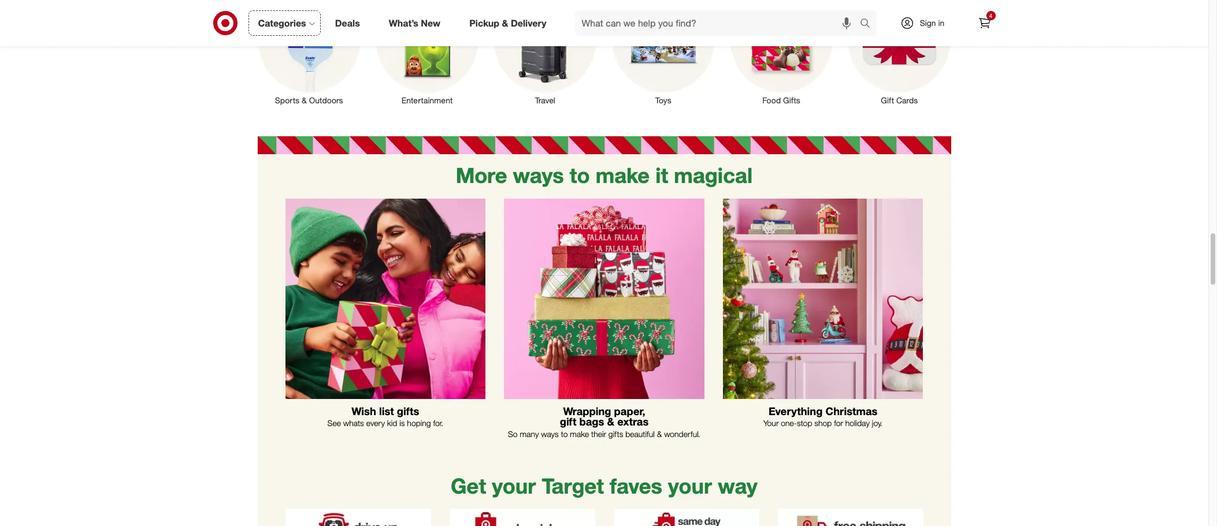 Task type: describe. For each thing, give the bounding box(es) containing it.
sports & outdoors
[[275, 95, 343, 105]]

& right beautiful
[[657, 430, 662, 439]]

wonderful.
[[664, 430, 701, 439]]

1 your from the left
[[492, 473, 536, 499]]

whats
[[343, 419, 364, 429]]

outdoors
[[309, 95, 343, 105]]

beautiful
[[626, 430, 655, 439]]

bags
[[580, 416, 605, 429]]

search button
[[855, 10, 883, 38]]

& inside wrapping paper, gift bags & extras
[[607, 416, 615, 429]]

pickup
[[470, 17, 500, 29]]

toys
[[656, 95, 672, 105]]

so
[[508, 430, 518, 439]]

everything
[[769, 405, 823, 418]]

christmas
[[826, 405, 878, 418]]

everything christmas
[[769, 405, 878, 418]]

what's
[[389, 17, 419, 29]]

sports
[[275, 95, 300, 105]]

gift cards
[[881, 95, 918, 105]]

in
[[939, 18, 945, 28]]

0 horizontal spatial to
[[561, 430, 568, 439]]

drive up image
[[285, 510, 431, 527]]

travel link
[[486, 0, 605, 106]]

search
[[855, 18, 883, 30]]

0 horizontal spatial gifts
[[397, 405, 419, 418]]

it
[[656, 163, 669, 189]]

food gifts
[[763, 95, 801, 105]]

target
[[542, 473, 604, 499]]

magical
[[674, 163, 753, 189]]

their
[[592, 430, 607, 439]]

pickup & delivery
[[470, 17, 547, 29]]

pickup & delivery link
[[460, 10, 561, 36]]

gift cards link
[[841, 0, 959, 106]]

see
[[328, 419, 341, 429]]

entertainment
[[402, 95, 453, 105]]

hoping
[[407, 419, 431, 429]]

every
[[366, 419, 385, 429]]

deals link
[[325, 10, 375, 36]]

holiday
[[846, 419, 870, 429]]

is
[[400, 419, 405, 429]]

same day delivery, delivered with shipt image
[[614, 510, 760, 527]]

for
[[835, 419, 844, 429]]

0 vertical spatial ways
[[513, 163, 564, 189]]

gift
[[881, 95, 895, 105]]

your
[[764, 419, 779, 429]]

delivery
[[511, 17, 547, 29]]

What can we help you find? suggestions appear below search field
[[575, 10, 863, 36]]

kid
[[387, 419, 397, 429]]

2 your from the left
[[668, 473, 712, 499]]

food
[[763, 95, 781, 105]]

wish list gifts
[[352, 405, 419, 418]]

way
[[718, 473, 758, 499]]

so many ways to make their gifts beautiful & wonderful.
[[508, 430, 701, 439]]

gift
[[560, 416, 577, 429]]



Task type: vqa. For each thing, say whether or not it's contained in the screenshot.
See
yes



Task type: locate. For each thing, give the bounding box(es) containing it.
toys link
[[605, 0, 723, 106]]

faves
[[610, 473, 663, 499]]

1 vertical spatial to
[[561, 430, 568, 439]]

make left the 'it'
[[596, 163, 650, 189]]

for.
[[433, 419, 444, 429]]

1 horizontal spatial to
[[570, 163, 590, 189]]

entertainment link
[[368, 0, 486, 106]]

shop
[[815, 419, 832, 429]]

categories link
[[248, 10, 321, 36]]

paper,
[[614, 405, 646, 418]]

gifts
[[784, 95, 801, 105]]

what's new link
[[379, 10, 455, 36]]

1 vertical spatial gifts
[[609, 430, 624, 439]]

your
[[492, 473, 536, 499], [668, 473, 712, 499]]

what's new
[[389, 17, 441, 29]]

order pickup image
[[450, 510, 595, 527]]

one-
[[781, 419, 797, 429]]

stop
[[797, 419, 813, 429]]

0 horizontal spatial make
[[570, 430, 589, 439]]

more ways to make it magical
[[456, 163, 753, 189]]

your up order pickup image
[[492, 473, 536, 499]]

ways right many
[[541, 430, 559, 439]]

1 horizontal spatial gifts
[[609, 430, 624, 439]]

wrapping
[[563, 405, 611, 418]]

1 horizontal spatial your
[[668, 473, 712, 499]]

gifts
[[397, 405, 419, 418], [609, 430, 624, 439]]

more
[[456, 163, 507, 189]]

deals
[[335, 17, 360, 29]]

sign in link
[[891, 10, 963, 36]]

ways right more
[[513, 163, 564, 189]]

0 vertical spatial to
[[570, 163, 590, 189]]

get your target faves your way
[[451, 473, 758, 499]]

0 vertical spatial make
[[596, 163, 650, 189]]

& right pickup at the left top of the page
[[502, 17, 509, 29]]

to
[[570, 163, 590, 189], [561, 430, 568, 439]]

joy.
[[872, 419, 883, 429]]

make
[[596, 163, 650, 189], [570, 430, 589, 439]]

4
[[990, 12, 993, 19]]

& right sports
[[302, 95, 307, 105]]

ways
[[513, 163, 564, 189], [541, 430, 559, 439]]

many
[[520, 430, 539, 439]]

0 vertical spatial gifts
[[397, 405, 419, 418]]

& up so many ways to make their gifts beautiful & wonderful.
[[607, 416, 615, 429]]

sign in
[[920, 18, 945, 28]]

categories
[[258, 17, 306, 29]]

get
[[451, 473, 486, 499]]

new
[[421, 17, 441, 29]]

&
[[502, 17, 509, 29], [302, 95, 307, 105], [607, 416, 615, 429], [657, 430, 662, 439]]

1 vertical spatial ways
[[541, 430, 559, 439]]

extras
[[618, 416, 649, 429]]

0 horizontal spatial your
[[492, 473, 536, 499]]

free shipping image
[[778, 510, 924, 527]]

see whats every kid is hoping for.
[[328, 419, 444, 429]]

gifts up is at the left of the page
[[397, 405, 419, 418]]

travel
[[535, 95, 556, 105]]

1 vertical spatial make
[[570, 430, 589, 439]]

4 link
[[972, 10, 998, 36]]

your up same day delivery, delivered with shipt image
[[668, 473, 712, 499]]

sign
[[920, 18, 937, 28]]

list
[[379, 405, 394, 418]]

gifts right their
[[609, 430, 624, 439]]

food gifts link
[[723, 0, 841, 106]]

wish
[[352, 405, 376, 418]]

1 horizontal spatial make
[[596, 163, 650, 189]]

your one-stop shop for holiday joy.
[[764, 419, 883, 429]]

wrapping paper, gift bags & extras
[[560, 405, 649, 429]]

cards
[[897, 95, 918, 105]]

make down 'gift'
[[570, 430, 589, 439]]

sports & outdoors link
[[250, 0, 368, 106]]



